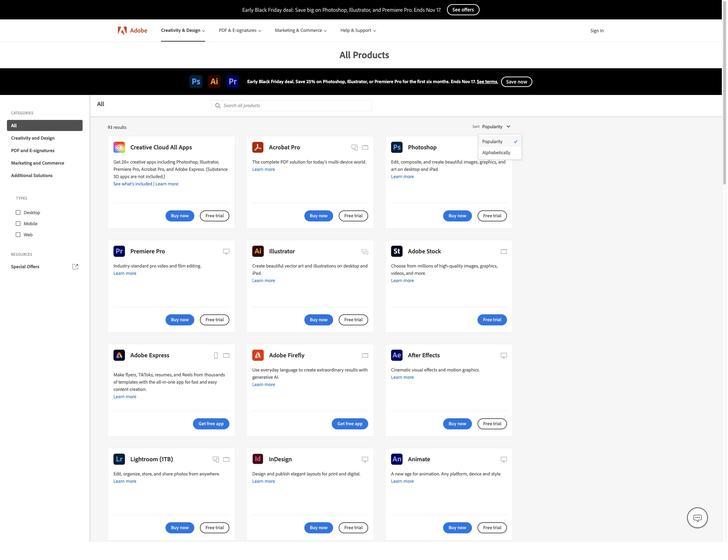 Task type: vqa. For each thing, say whether or not it's contained in the screenshot.
'Buy' corresponding to Photoshop
yes



Task type: locate. For each thing, give the bounding box(es) containing it.
illustrator article
[[246, 240, 374, 333]]

free inside photoshop article
[[483, 213, 492, 219]]

images, down popularity 'list box'
[[464, 159, 479, 165]]

free trial button for illustrator
[[339, 315, 368, 326]]

early for early black friday deal: save big on photoshop, illustrator, and premiere pro. ends nov 17.
[[242, 6, 254, 13]]

0 horizontal spatial pro
[[156, 247, 165, 255]]

0 vertical spatial of
[[434, 263, 438, 269]]

vector
[[285, 263, 297, 269]]

free for after effects
[[483, 421, 492, 427]]

create down photoshop
[[432, 159, 444, 165]]

marketing inside popup button
[[275, 27, 295, 33]]

edit, inside edit, composite, and create beautiful images, graphics, and art on desktop and ipad. learn more
[[391, 159, 400, 165]]

learn more link inside after effects article
[[391, 375, 414, 381]]

get free app button inside "adobe firefly" article
[[332, 419, 368, 430]]

mobile
[[24, 221, 37, 227]]

ends right months.
[[451, 78, 461, 85]]

categories
[[11, 111, 33, 116]]

e- inside popup button
[[233, 27, 237, 33]]

device for animate
[[469, 471, 482, 478]]

1 vertical spatial popularity
[[482, 139, 503, 145]]

offers
[[27, 264, 39, 270]]

ipad. inside edit, composite, and create beautiful images, graphics, and art on desktop and ipad. learn more
[[430, 166, 439, 173]]

device inside the complete pdf solution for today's multi-device world. learn more
[[340, 159, 353, 165]]

with down tiktoks,
[[139, 379, 148, 386]]

adobe stock
[[408, 247, 441, 255]]

buy now inside illustrator article
[[310, 317, 328, 323]]

on down composite,
[[398, 166, 403, 173]]

results
[[114, 124, 127, 131], [345, 367, 358, 374]]

ipad. inside create beautiful vector art and illustrations on desktop and ipad. learn more
[[252, 270, 262, 277]]

on
[[315, 6, 321, 13], [317, 78, 322, 85], [398, 166, 403, 173], [337, 263, 342, 269]]

free inside illustrator article
[[344, 317, 353, 323]]

learn more link for after effects
[[391, 375, 414, 381]]

see for terms.
[[477, 78, 484, 85]]

buy for acrobat pro
[[310, 213, 318, 219]]

e- for and
[[29, 147, 34, 154]]

0 horizontal spatial ends
[[414, 6, 425, 13]]

2 horizontal spatial pdf
[[281, 159, 289, 165]]

apps up what's
[[120, 174, 129, 180]]

free trial for premiere pro
[[206, 317, 224, 323]]

and down composite,
[[421, 166, 428, 173]]

&
[[182, 27, 185, 33], [228, 27, 231, 33], [296, 27, 300, 33], [351, 27, 354, 33]]

ipad.
[[430, 166, 439, 173], [252, 270, 262, 277]]

buy now inside lightroom (1tb) article
[[171, 525, 189, 531]]

0 vertical spatial art
[[391, 166, 397, 173]]

learn down cinematic
[[391, 375, 402, 381]]

get for adobe express
[[199, 421, 206, 427]]

0 horizontal spatial save
[[295, 6, 306, 13]]

for left fast
[[185, 379, 190, 386]]

learn more link for lightroom (1tb)
[[114, 479, 136, 485]]

free for animate
[[483, 525, 492, 531]]

and down including
[[166, 166, 174, 173]]

buy for animate
[[449, 525, 457, 531]]

nov right pro.
[[426, 6, 435, 13]]

buy now button for photoshop
[[443, 211, 472, 222]]

free inside adobe express article
[[207, 421, 215, 427]]

buy for illustrator
[[310, 317, 318, 323]]

for left today's
[[307, 159, 312, 165]]

1 vertical spatial pdf
[[11, 147, 20, 154]]

of inside make flyers, tiktoks, resumes, and reels from thousands of templates with the all-in-one app for fast and easy content creation. learn more
[[114, 379, 117, 386]]

free inside acrobat pro article
[[344, 213, 353, 219]]

buy now button for lightroom (1tb)
[[166, 523, 194, 534]]

1 vertical spatial beautiful
[[266, 263, 284, 269]]

all tree item
[[7, 120, 83, 131]]

0 vertical spatial edit,
[[391, 159, 400, 165]]

see what's included link
[[114, 181, 152, 187]]

images,
[[464, 159, 479, 165], [464, 263, 479, 269]]

0 horizontal spatial with
[[139, 379, 148, 386]]

0 horizontal spatial of
[[114, 379, 117, 386]]

edit, left organize,
[[114, 471, 122, 478]]

graphics, right quality
[[480, 263, 498, 269]]

nov left see terms. link
[[462, 78, 470, 85]]

buy now button for after effects
[[443, 419, 472, 430]]

creative cloud all apps image
[[114, 142, 125, 153]]

special offers link
[[7, 262, 83, 273]]

apps right creative at the top of the page
[[147, 159, 156, 165]]

premiere right "or"
[[375, 78, 394, 85]]

marketing for marketing & commerce
[[275, 27, 295, 33]]

1 vertical spatial the
[[149, 379, 155, 386]]

trial inside premiere pro article
[[216, 317, 224, 323]]

0 vertical spatial black
[[255, 6, 267, 13]]

buy now button inside photoshop article
[[443, 211, 472, 222]]

free inside animate article
[[483, 525, 492, 531]]

3 & from the left
[[296, 27, 300, 33]]

0 horizontal spatial get
[[114, 159, 121, 165]]

0 vertical spatial acrobat
[[269, 143, 290, 151]]

1 horizontal spatial ipad.
[[430, 166, 439, 173]]

creativity
[[161, 27, 181, 33], [11, 135, 31, 141]]

trial for animate
[[493, 525, 502, 531]]

desktop down composite,
[[404, 166, 420, 173]]

1 vertical spatial edit,
[[114, 471, 122, 478]]

from up more.
[[407, 263, 417, 269]]

buy now button for illustrator
[[304, 315, 333, 326]]

more down cinematic
[[404, 375, 414, 381]]

learn down composite,
[[391, 174, 402, 180]]

free
[[206, 213, 215, 219], [344, 213, 353, 219], [483, 213, 492, 219], [206, 317, 215, 323], [344, 317, 353, 323], [483, 317, 492, 323], [483, 421, 492, 427], [206, 525, 215, 531], [344, 525, 353, 531], [483, 525, 492, 531]]

animate image
[[391, 454, 403, 466]]

free for indesign
[[344, 525, 353, 531]]

new
[[395, 471, 404, 478]]

extraordinary
[[317, 367, 344, 374]]

photoshop, up help
[[322, 6, 348, 13]]

nov
[[426, 6, 435, 13], [462, 78, 470, 85]]

get inside adobe express article
[[199, 421, 206, 427]]

1 vertical spatial graphics,
[[480, 263, 498, 269]]

buy now for lightroom (1tb)
[[171, 525, 189, 531]]

buy inside illustrator article
[[310, 317, 318, 323]]

1 horizontal spatial edit,
[[391, 159, 400, 165]]

make
[[114, 372, 124, 378]]

marketing & commerce button
[[268, 19, 334, 42]]

pro, down including
[[158, 166, 165, 173]]

today's
[[313, 159, 327, 165]]

0 horizontal spatial acrobat
[[141, 166, 157, 173]]

ipad. down create
[[252, 270, 262, 277]]

app
[[177, 379, 184, 386], [216, 421, 224, 427], [355, 421, 363, 427]]

adobe stock article
[[385, 240, 513, 333]]

0 vertical spatial images,
[[464, 159, 479, 165]]

free trial inside after effects article
[[483, 421, 502, 427]]

more
[[265, 166, 275, 173], [404, 174, 414, 180], [168, 181, 178, 187], [126, 270, 136, 277], [265, 278, 275, 284], [404, 278, 414, 284], [404, 375, 414, 381], [265, 382, 275, 388], [126, 394, 136, 400], [126, 479, 136, 485], [265, 479, 275, 485], [404, 479, 414, 485]]

learn down create
[[252, 278, 264, 284]]

1 vertical spatial from
[[194, 372, 203, 378]]

1 vertical spatial ends
[[451, 78, 461, 85]]

ends right pro.
[[414, 6, 425, 13]]

friday left the deal.
[[271, 78, 284, 85]]

free trial inside premiere pro article
[[206, 317, 224, 323]]

resumes,
[[155, 372, 173, 378]]

see left "terms."
[[477, 78, 484, 85]]

save inside save now link
[[506, 78, 517, 85]]

2 get free app from the left
[[338, 421, 363, 427]]

1 horizontal spatial pro
[[291, 143, 300, 151]]

1 horizontal spatial device
[[469, 471, 482, 478]]

1 horizontal spatial design
[[186, 27, 200, 33]]

0 horizontal spatial pdf
[[11, 147, 20, 154]]

free trial button for indesign
[[339, 523, 368, 534]]

from
[[407, 263, 417, 269], [194, 372, 203, 378], [189, 471, 198, 478]]

marketing for marketing and commerce
[[11, 160, 32, 166]]

1 vertical spatial desktop
[[344, 263, 359, 269]]

creativity inside 'tree'
[[11, 135, 31, 141]]

0 vertical spatial illustrator,
[[349, 6, 371, 13]]

images, inside choose from millions of high-quality images, graphics, videos, and more. learn more
[[464, 263, 479, 269]]

buy now inside animate article
[[449, 525, 467, 531]]

adobe stock link
[[391, 246, 441, 257]]

get free app for firefly
[[338, 421, 363, 427]]

in
[[600, 27, 604, 34]]

1 vertical spatial apps
[[120, 174, 129, 180]]

adobe firefly article
[[246, 344, 374, 437]]

and left more.
[[406, 270, 414, 277]]

edit, for lightroom (1tb)
[[114, 471, 122, 478]]

0 horizontal spatial e-
[[29, 147, 34, 154]]

1 vertical spatial device
[[469, 471, 482, 478]]

app for adobe express
[[216, 421, 224, 427]]

0 vertical spatial with
[[359, 367, 368, 374]]

1 horizontal spatial art
[[391, 166, 397, 173]]

free inside "adobe firefly" article
[[346, 421, 354, 427]]

desktop right illustrations
[[344, 263, 359, 269]]

after
[[408, 352, 421, 360]]

art inside edit, composite, and create beautiful images, graphics, and art on desktop and ipad. learn more
[[391, 166, 397, 173]]

for inside a new age for animation. any platform, device and style. learn more
[[413, 471, 418, 478]]

for right age
[[413, 471, 418, 478]]

2 vertical spatial pdf
[[281, 159, 289, 165]]

more down complete
[[265, 166, 275, 173]]

included.)
[[146, 174, 165, 180]]

graphics, down alphabetically
[[480, 159, 497, 165]]

standard
[[131, 263, 149, 269]]

elegant
[[291, 471, 306, 478]]

with
[[359, 367, 368, 374], [139, 379, 148, 386]]

more down composite,
[[404, 174, 414, 180]]

free trial inside indesign article
[[344, 525, 363, 531]]

marketing and commerce link
[[7, 158, 83, 169]]

photoshop,
[[322, 6, 348, 13], [323, 78, 346, 85], [176, 159, 199, 165]]

app for adobe firefly
[[355, 421, 363, 427]]

pro, down creative at the top of the page
[[133, 166, 140, 173]]

animation.
[[419, 471, 440, 478]]

buy now button
[[166, 211, 194, 222], [304, 211, 333, 222], [443, 211, 472, 222], [166, 315, 194, 326], [304, 315, 333, 326], [443, 419, 472, 430], [166, 523, 194, 534], [304, 523, 333, 534], [443, 523, 472, 534]]

0 vertical spatial e-
[[233, 27, 237, 33]]

results right '93'
[[114, 124, 127, 131]]

get free app button for firefly
[[332, 419, 368, 430]]

0 vertical spatial the
[[410, 78, 416, 85]]

more inside create beautiful vector art and illustrations on desktop and ipad. learn more
[[265, 278, 275, 284]]

free trial button for photoshop
[[478, 211, 507, 222]]

1 vertical spatial e-
[[29, 147, 34, 154]]

adobe inside adobe firefly link
[[269, 352, 286, 360]]

buy now button inside animate article
[[443, 523, 472, 534]]

learn right |
[[156, 181, 167, 187]]

0 horizontal spatial see
[[114, 181, 121, 187]]

images, right quality
[[464, 263, 479, 269]]

now inside lightroom (1tb) article
[[180, 525, 189, 531]]

big
[[307, 6, 314, 13]]

1 get free app button from the left
[[193, 419, 229, 430]]

1 horizontal spatial see
[[477, 78, 484, 85]]

edit, inside edit, organize, store, and share photos from anywhere. learn more
[[114, 471, 122, 478]]

buy now for animate
[[449, 525, 467, 531]]

save 25%
[[296, 78, 315, 85]]

learn more link inside adobe express article
[[114, 394, 136, 400]]

1 vertical spatial images,
[[464, 263, 479, 269]]

tree
[[7, 108, 83, 181]]

now inside illustrator article
[[319, 317, 328, 323]]

1 vertical spatial 17.
[[471, 78, 476, 85]]

additional
[[11, 172, 32, 179]]

easy
[[208, 379, 217, 386]]

17.
[[437, 6, 442, 13], [471, 78, 476, 85]]

trial for lightroom (1tb)
[[216, 525, 224, 531]]

1 vertical spatial art
[[298, 263, 304, 269]]

1 vertical spatial of
[[114, 379, 117, 386]]

0 horizontal spatial app
[[177, 379, 184, 386]]

learn down content
[[114, 394, 125, 400]]

1 get free app from the left
[[199, 421, 224, 427]]

and left film
[[169, 263, 177, 269]]

adobe for adobe
[[130, 26, 147, 34]]

buy now inside after effects article
[[449, 421, 467, 427]]

1 horizontal spatial get
[[199, 421, 206, 427]]

buy inside acrobat pro article
[[310, 213, 318, 219]]

edit,
[[391, 159, 400, 165], [114, 471, 122, 478]]

0 vertical spatial pro
[[395, 78, 402, 85]]

now for photoshop
[[458, 213, 467, 219]]

creative
[[130, 159, 146, 165]]

design inside 'tree'
[[41, 135, 55, 141]]

learn down 'videos,'
[[391, 278, 402, 284]]

4 & from the left
[[351, 27, 354, 33]]

marketing and commerce
[[11, 160, 64, 166]]

effects
[[424, 367, 437, 374]]

buy for photoshop
[[449, 213, 457, 219]]

popularity
[[482, 124, 503, 130], [482, 139, 503, 145]]

learn inside edit, composite, and create beautiful images, graphics, and art on desktop and ipad. learn more
[[391, 174, 402, 180]]

early for early black friday deal. save 25% on photoshop, illustrator, or premiere pro for the first six months. ends nov 17. see terms.
[[247, 78, 258, 85]]

design and publish elegant layouts for print and digital. learn more
[[252, 471, 361, 485]]

black for early black friday deal. save 25% on photoshop, illustrator, or premiere pro for the first six months. ends nov 17. see terms.
[[259, 78, 270, 85]]

all
[[340, 49, 351, 61], [97, 100, 104, 108], [11, 122, 17, 129], [170, 143, 177, 151]]

learn more link inside lightroom (1tb) article
[[114, 479, 136, 485]]

pdf for pdf and e-signatures
[[11, 147, 20, 154]]

2 & from the left
[[228, 27, 231, 33]]

create
[[432, 159, 444, 165], [304, 367, 316, 374]]

now for animate
[[458, 525, 467, 531]]

1 horizontal spatial beautiful
[[445, 159, 463, 165]]

1 horizontal spatial get free app
[[338, 421, 363, 427]]

& inside pdf & e-signatures popup button
[[228, 27, 231, 33]]

buy now button for acrobat pro
[[304, 211, 333, 222]]

0 horizontal spatial ipad.
[[252, 270, 262, 277]]

0 horizontal spatial creativity
[[11, 135, 31, 141]]

2 horizontal spatial design
[[252, 471, 266, 478]]

trial inside illustrator article
[[355, 317, 363, 323]]

buy now for premiere pro
[[171, 317, 189, 323]]

learn more link down complete
[[252, 166, 275, 173]]

now inside animate article
[[458, 525, 467, 531]]

get free app button inside adobe express article
[[193, 419, 229, 430]]

pro for acrobat pro
[[291, 143, 300, 151]]

1 horizontal spatial acrobat
[[269, 143, 290, 151]]

film
[[178, 263, 186, 269]]

friday for deal.
[[271, 78, 284, 85]]

solution
[[290, 159, 306, 165]]

1 horizontal spatial get free app button
[[332, 419, 368, 430]]

buy for indesign
[[310, 525, 318, 531]]

learn down the
[[252, 166, 264, 173]]

in-
[[163, 379, 168, 386]]

creation.
[[130, 387, 146, 393]]

0 vertical spatial pdf
[[219, 27, 227, 33]]

1 horizontal spatial free
[[346, 421, 354, 427]]

to
[[299, 367, 303, 374]]

more down 'videos,'
[[404, 278, 414, 284]]

more down ai.
[[265, 382, 275, 388]]

and right effects
[[438, 367, 446, 374]]

learn more link down 'videos,'
[[391, 278, 414, 284]]

buy now button inside lightroom (1tb) article
[[166, 523, 194, 534]]

learn down new in the right bottom of the page
[[391, 479, 402, 485]]

buy inside after effects article
[[449, 421, 457, 427]]

from inside make flyers, tiktoks, resumes, and reels from thousands of templates with the all-in-one app for fast and easy content creation. learn more
[[194, 372, 203, 378]]

learn more link down composite,
[[391, 174, 414, 180]]

2 vertical spatial photoshop,
[[176, 159, 199, 165]]

0 horizontal spatial device
[[340, 159, 353, 165]]

1 free from the left
[[207, 421, 215, 427]]

now inside premiere pro article
[[180, 317, 189, 323]]

device left 'world.' at top
[[340, 159, 353, 165]]

desktop inside create beautiful vector art and illustrations on desktop and ipad. learn more
[[344, 263, 359, 269]]

commerce for marketing and commerce
[[42, 160, 64, 166]]

1 popularity from the top
[[482, 124, 503, 130]]

learn down indesign image
[[252, 479, 264, 485]]

0 vertical spatial from
[[407, 263, 417, 269]]

deal.
[[285, 78, 295, 85]]

0 vertical spatial design
[[186, 27, 200, 33]]

0 horizontal spatial beautiful
[[266, 263, 284, 269]]

get free app inside adobe express article
[[199, 421, 224, 427]]

learn more link for acrobat pro
[[252, 166, 275, 173]]

1 horizontal spatial signatures
[[237, 27, 257, 33]]

sort
[[473, 124, 480, 129]]

edit, down the photoshop
[[391, 159, 400, 165]]

on right illustrations
[[337, 263, 342, 269]]

acrobat pro article
[[246, 136, 374, 229]]

1 horizontal spatial app
[[216, 421, 224, 427]]

0 vertical spatial beautiful
[[445, 159, 463, 165]]

the complete pdf solution for today's multi-device world. learn more
[[252, 159, 366, 173]]

pdf inside 'link'
[[11, 147, 20, 154]]

free for adobe express
[[207, 421, 215, 427]]

buy inside creative cloud all apps article
[[171, 213, 179, 219]]

creativity for creativity and design
[[11, 135, 31, 141]]

trial inside creative cloud all apps article
[[216, 213, 224, 219]]

edit, composite, and create beautiful images, graphics, and art on desktop and ipad. learn more
[[391, 159, 506, 180]]

indesign article
[[246, 449, 374, 542]]

now inside indesign article
[[319, 525, 328, 531]]

resources
[[11, 252, 32, 257]]

save right "terms."
[[506, 78, 517, 85]]

commerce inside marketing and commerce link
[[42, 160, 64, 166]]

more down create
[[265, 278, 275, 284]]

included
[[135, 181, 152, 187]]

six
[[427, 78, 432, 85]]

1 vertical spatial create
[[304, 367, 316, 374]]

with right extraordinary
[[359, 367, 368, 374]]

save left the big
[[295, 6, 306, 13]]

get free app button for express
[[193, 419, 229, 430]]

1 vertical spatial save
[[506, 78, 517, 85]]

see down '3d'
[[114, 181, 121, 187]]

on right save 25%
[[317, 78, 322, 85]]

friday left deal:
[[268, 6, 282, 13]]

trial inside lightroom (1tb) article
[[216, 525, 224, 531]]

learn more link down create
[[252, 278, 275, 284]]

buy now inside acrobat pro article
[[310, 213, 328, 219]]

1 horizontal spatial nov
[[462, 78, 470, 85]]

learn down 'industry-'
[[114, 270, 125, 277]]

learn more link down organize,
[[114, 479, 136, 485]]

art right vector on the top of page
[[298, 263, 304, 269]]

a
[[391, 471, 394, 478]]

adobe express
[[130, 352, 169, 360]]

0 horizontal spatial the
[[149, 379, 155, 386]]

pdf inside popup button
[[219, 27, 227, 33]]

free trial for illustrator
[[344, 317, 363, 323]]

get
[[114, 159, 121, 165], [199, 421, 206, 427], [338, 421, 345, 427]]

commerce down pdf and e-signatures 'link'
[[42, 160, 64, 166]]

quality
[[450, 263, 463, 269]]

and up help & support dropdown button
[[373, 6, 381, 13]]

friday for deal:
[[268, 6, 282, 13]]

0 horizontal spatial edit,
[[114, 471, 122, 478]]

learn more link for indesign
[[252, 479, 275, 485]]

free trial inside lightroom (1tb) article
[[206, 525, 224, 531]]

learn more link down 'industry-'
[[114, 270, 136, 277]]

trial for premiere pro
[[216, 317, 224, 323]]

buy now button inside illustrator article
[[304, 315, 333, 326]]

learn more link for photoshop
[[391, 174, 414, 180]]

1 horizontal spatial with
[[359, 367, 368, 374]]

more right |
[[168, 181, 178, 187]]

0 vertical spatial commerce
[[301, 27, 322, 33]]

free trial for after effects
[[483, 421, 502, 427]]

& for pdf
[[228, 27, 231, 33]]

create inside the use everyday language to create extraordinary results with generative ai. learn more
[[304, 367, 316, 374]]

lightroom (1tb)
[[130, 456, 173, 464]]

create
[[252, 263, 265, 269]]

0 vertical spatial popularity
[[482, 124, 503, 130]]

all link
[[7, 120, 83, 131]]

pro left first
[[395, 78, 402, 85]]

premiere pro article
[[108, 240, 235, 333]]

buy for after effects
[[449, 421, 457, 427]]

1 horizontal spatial the
[[410, 78, 416, 85]]

0 horizontal spatial create
[[304, 367, 316, 374]]

& inside marketing & commerce popup button
[[296, 27, 300, 33]]

learn down 'generative'
[[252, 382, 264, 388]]

device inside a new age for animation. any platform, device and style. learn more
[[469, 471, 482, 478]]

0 vertical spatial friday
[[268, 6, 282, 13]]

0 horizontal spatial free
[[207, 421, 215, 427]]

more down organize,
[[126, 479, 136, 485]]

popularity right sort at right top
[[482, 124, 503, 130]]

solutions
[[33, 172, 53, 179]]

buy now button for animate
[[443, 523, 472, 534]]

design for creativity & design
[[186, 27, 200, 33]]

1 & from the left
[[182, 27, 185, 33]]

choose
[[391, 263, 406, 269]]

signatures for pdf and e-signatures
[[34, 147, 55, 154]]

e- inside 'link'
[[29, 147, 34, 154]]

1 vertical spatial early
[[247, 78, 258, 85]]

17. right pro.
[[437, 6, 442, 13]]

Web checkbox
[[13, 229, 76, 241]]

0 horizontal spatial get free app
[[199, 421, 224, 427]]

lightroom (1tb) image
[[114, 454, 125, 466]]

0 vertical spatial ipad.
[[430, 166, 439, 173]]

1 vertical spatial ipad.
[[252, 270, 262, 277]]

2 get free app button from the left
[[332, 419, 368, 430]]

1 horizontal spatial create
[[432, 159, 444, 165]]

for left print
[[322, 471, 328, 478]]

illustrator
[[269, 247, 295, 255]]

from for adobe express
[[194, 372, 203, 378]]

premiere up standard
[[130, 247, 155, 255]]

Desktop checkbox
[[13, 207, 76, 218]]

1 vertical spatial results
[[345, 367, 358, 374]]

graphics, inside edit, composite, and create beautiful images, graphics, and art on desktop and ipad. learn more
[[480, 159, 497, 165]]

buy now button inside premiere pro article
[[166, 315, 194, 326]]

black left deal:
[[255, 6, 267, 13]]

world.
[[354, 159, 366, 165]]

1 pro, from the left
[[133, 166, 140, 173]]

& inside help & support dropdown button
[[351, 27, 354, 33]]

0 horizontal spatial get free app button
[[193, 419, 229, 430]]

device right platform,
[[469, 471, 482, 478]]

the left all-
[[149, 379, 155, 386]]

photoshop, right save 25%
[[323, 78, 346, 85]]

1 vertical spatial illustrator,
[[347, 78, 368, 85]]

express. (substance
[[189, 166, 228, 173]]

including
[[157, 159, 175, 165]]

after effects image
[[391, 350, 403, 361]]

signatures inside popup button
[[237, 27, 257, 33]]

premiere
[[382, 6, 403, 13], [375, 78, 394, 85], [114, 166, 131, 173], [130, 247, 155, 255]]

learn more link down indesign image
[[252, 479, 275, 485]]

app inside "adobe firefly" article
[[355, 421, 363, 427]]

from inside edit, organize, store, and share photos from anywhere. learn more
[[189, 471, 198, 478]]

sign in button
[[589, 25, 605, 36]]

1 vertical spatial nov
[[462, 78, 470, 85]]

1 horizontal spatial commerce
[[301, 27, 322, 33]]

more down the indesign link
[[265, 479, 275, 485]]

17. left see terms. link
[[471, 78, 476, 85]]

sign
[[591, 27, 599, 34]]

buy now button inside indesign article
[[304, 523, 333, 534]]

types
[[16, 196, 27, 201]]

friday
[[268, 6, 282, 13], [271, 78, 284, 85]]

buy now button inside acrobat pro article
[[304, 211, 333, 222]]

1 vertical spatial pro
[[291, 143, 300, 151]]

2 popularity from the top
[[482, 139, 503, 145]]

popularity up alphabetically
[[482, 139, 503, 145]]

now for indesign
[[319, 525, 328, 531]]

1 horizontal spatial marketing
[[275, 27, 295, 33]]

learn inside the complete pdf solution for today's multi-device world. learn more
[[252, 166, 264, 173]]

and right store,
[[154, 471, 161, 478]]

learn more link down new in the right bottom of the page
[[391, 479, 414, 485]]

art down the photoshop
[[391, 166, 397, 173]]

0 horizontal spatial marketing
[[11, 160, 32, 166]]

and inside edit, organize, store, and share photos from anywhere. learn more
[[154, 471, 161, 478]]

pdf inside the complete pdf solution for today's multi-device world. learn more
[[281, 159, 289, 165]]

2 vertical spatial illustrator,
[[200, 159, 219, 165]]

1 vertical spatial creativity
[[11, 135, 31, 141]]

learn down organize,
[[114, 479, 125, 485]]

learn more link for adobe express
[[114, 394, 136, 400]]

more down age
[[404, 479, 414, 485]]

pdf & e-signatures button
[[212, 19, 268, 42]]

1 horizontal spatial save
[[506, 78, 517, 85]]

free for lightroom (1tb)
[[206, 525, 215, 531]]

trial inside acrobat pro article
[[355, 213, 363, 219]]

support
[[356, 27, 371, 33]]

learn more link down cinematic
[[391, 375, 414, 381]]

1 horizontal spatial of
[[434, 263, 438, 269]]

adobe link
[[111, 19, 154, 42]]

now inside photoshop article
[[458, 213, 467, 219]]

buy for premiere pro
[[171, 317, 179, 323]]

edit, for photoshop
[[391, 159, 400, 165]]

2 free from the left
[[346, 421, 354, 427]]

from up fast
[[194, 372, 203, 378]]

what's
[[122, 181, 134, 187]]



Task type: describe. For each thing, give the bounding box(es) containing it.
2 pro, from the left
[[158, 166, 165, 173]]

industry-
[[114, 263, 131, 269]]

acrobat pro image
[[252, 142, 263, 153]]

express
[[149, 352, 169, 360]]

acrobat pro link
[[252, 142, 300, 153]]

free trial button for lightroom (1tb)
[[200, 523, 229, 534]]

for inside the complete pdf solution for today's multi-device world. learn more
[[307, 159, 312, 165]]

photoshop article
[[385, 136, 513, 229]]

firefly
[[288, 352, 305, 360]]

1 vertical spatial photoshop,
[[323, 78, 346, 85]]

learn inside make flyers, tiktoks, resumes, and reels from thousands of templates with the all-in-one app for fast and easy content creation. learn more
[[114, 394, 125, 400]]

publish
[[276, 471, 290, 478]]

acrobat inside the get 20+ creative apps including photoshop, illustrator, premiere pro, acrobat pro, and adobe express. (substance 3d apps are not included.) see what's included | learn more
[[141, 166, 157, 173]]

now inside creative cloud all apps article
[[180, 213, 189, 219]]

illustrator link
[[252, 246, 295, 257]]

the inside make flyers, tiktoks, resumes, and reels from thousands of templates with the all-in-one app for fast and easy content creation. learn more
[[149, 379, 155, 386]]

creative cloud all apps article
[[108, 136, 235, 229]]

apps
[[179, 143, 192, 151]]

pro
[[150, 263, 156, 269]]

now for after effects
[[458, 421, 467, 427]]

free trial button for acrobat pro
[[339, 211, 368, 222]]

0 vertical spatial save
[[295, 6, 306, 13]]

adobe firefly image
[[252, 350, 264, 361]]

adobe express link
[[114, 350, 169, 361]]

and up one
[[174, 372, 181, 378]]

platform,
[[450, 471, 468, 478]]

for inside design and publish elegant layouts for print and digital. learn more
[[322, 471, 328, 478]]

0 vertical spatial ends
[[414, 6, 425, 13]]

effects
[[422, 352, 440, 360]]

flyers,
[[126, 372, 137, 378]]

early black friday deal. save 25% on photoshop, illustrator, or premiere pro for the first six months. ends nov 17. see terms.
[[247, 78, 498, 85]]

tiktoks,
[[138, 372, 154, 378]]

help
[[341, 27, 350, 33]]

everyday
[[261, 367, 279, 374]]

animate
[[408, 456, 430, 464]]

make flyers, tiktoks, resumes, and reels from thousands of templates with the all-in-one app for fast and easy content creation. learn more
[[114, 372, 225, 400]]

creative cloud all apps link
[[114, 142, 192, 153]]

creativity & design
[[161, 27, 200, 33]]

trial for indesign
[[355, 525, 363, 531]]

deal:
[[283, 6, 294, 13]]

lightroom (1tb) link
[[114, 454, 173, 466]]

for inside make flyers, tiktoks, resumes, and reels from thousands of templates with the all-in-one app for fast and easy content creation. learn more
[[185, 379, 190, 386]]

free trial inside adobe stock article
[[483, 317, 502, 323]]

see for what's
[[114, 181, 121, 187]]

premiere inside article
[[130, 247, 155, 255]]

adobe stock image
[[391, 246, 403, 257]]

creative
[[130, 143, 152, 151]]

buy now for after effects
[[449, 421, 467, 427]]

or
[[369, 78, 374, 85]]

sort popularity
[[473, 124, 503, 130]]

and up the pdf and e-signatures
[[32, 135, 40, 141]]

a new age for animation. any platform, device and style. learn more
[[391, 471, 501, 485]]

0 horizontal spatial apps
[[120, 174, 129, 180]]

trial for illustrator
[[355, 317, 363, 323]]

free trial for indesign
[[344, 525, 363, 531]]

free inside adobe stock article
[[483, 317, 492, 323]]

all inside tree item
[[11, 122, 17, 129]]

pdf for pdf & e-signatures
[[219, 27, 227, 33]]

and right fast
[[200, 379, 207, 386]]

high-
[[439, 263, 450, 269]]

alphabetically
[[482, 150, 511, 156]]

more inside the use everyday language to create extraordinary results with generative ai. learn more
[[265, 382, 275, 388]]

& for help
[[351, 27, 354, 33]]

Search all products search field
[[211, 100, 372, 111]]

adobe for adobe express
[[130, 352, 148, 360]]

learn inside the cinematic visual effects and motion graphics. learn more
[[391, 375, 402, 381]]

e- for &
[[233, 27, 237, 33]]

93
[[108, 124, 112, 131]]

with inside make flyers, tiktoks, resumes, and reels from thousands of templates with the all-in-one app for fast and easy content creation. learn more
[[139, 379, 148, 386]]

learn inside create beautiful vector art and illustrations on desktop and ipad. learn more
[[252, 278, 264, 284]]

motion
[[447, 367, 461, 374]]

and down alphabetically
[[498, 159, 506, 165]]

free trial for lightroom (1tb)
[[206, 525, 224, 531]]

0 vertical spatial apps
[[147, 159, 156, 165]]

buy now button for indesign
[[304, 523, 333, 534]]

free trial button for animate
[[478, 523, 507, 534]]

get inside the get 20+ creative apps including photoshop, illustrator, premiere pro, acrobat pro, and adobe express. (substance 3d apps are not included.) see what's included | learn more
[[114, 159, 121, 165]]

popularity list box
[[478, 136, 522, 158]]

learn inside the use everyday language to create extraordinary results with generative ai. learn more
[[252, 382, 264, 388]]

pro for premiere pro
[[156, 247, 165, 255]]

illustrator, inside the get 20+ creative apps including photoshop, illustrator, premiere pro, acrobat pro, and adobe express. (substance 3d apps are not included.) see what's included | learn more
[[200, 159, 219, 165]]

language
[[280, 367, 298, 374]]

not
[[138, 174, 145, 180]]

additional solutions
[[11, 172, 53, 179]]

0 horizontal spatial 17.
[[437, 6, 442, 13]]

learn inside design and publish elegant layouts for print and digital. learn more
[[252, 479, 264, 485]]

free trial inside creative cloud all apps article
[[206, 213, 224, 219]]

get for adobe firefly
[[338, 421, 345, 427]]

photoshop image
[[391, 142, 403, 153]]

fast
[[192, 379, 198, 386]]

trial for photoshop
[[493, 213, 502, 219]]

93 results
[[108, 124, 127, 131]]

free trial for acrobat pro
[[344, 213, 363, 219]]

app inside make flyers, tiktoks, resumes, and reels from thousands of templates with the all-in-one app for fast and easy content creation. learn more
[[177, 379, 184, 386]]

generative
[[252, 375, 273, 381]]

graphics, inside choose from millions of high-quality images, graphics, videos, and more. learn more
[[480, 263, 498, 269]]

more inside design and publish elegant layouts for print and digital. learn more
[[265, 479, 275, 485]]

adobe express article
[[108, 344, 235, 437]]

illustrator image
[[252, 246, 264, 257]]

trial for after effects
[[493, 421, 502, 427]]

buy now for photoshop
[[449, 213, 467, 219]]

photoshop
[[408, 143, 437, 151]]

creative cloud all apps
[[130, 143, 192, 151]]

and inside the get 20+ creative apps including photoshop, illustrator, premiere pro, acrobat pro, and adobe express. (substance 3d apps are not included.) see what's included | learn more
[[166, 166, 174, 173]]

2 horizontal spatial pro
[[395, 78, 402, 85]]

more inside edit, composite, and create beautiful images, graphics, and art on desktop and ipad. learn more
[[404, 174, 414, 180]]

free for adobe firefly
[[346, 421, 354, 427]]

and left choose
[[360, 263, 368, 269]]

learn more link for adobe firefly
[[252, 382, 275, 388]]

on inside edit, composite, and create beautiful images, graphics, and art on desktop and ipad. learn more
[[398, 166, 403, 173]]

sign in
[[591, 27, 604, 34]]

tree containing all
[[7, 108, 83, 181]]

now for premiere pro
[[180, 317, 189, 323]]

multi-
[[328, 159, 340, 165]]

premiere pro
[[130, 247, 165, 255]]

beautiful inside edit, composite, and create beautiful images, graphics, and art on desktop and ipad. learn more
[[445, 159, 463, 165]]

learn more link for animate
[[391, 479, 414, 485]]

design inside design and publish elegant layouts for print and digital. learn more
[[252, 471, 266, 478]]

for left first
[[403, 78, 409, 85]]

and inside a new age for animation. any platform, device and style. learn more
[[483, 471, 490, 478]]

on right the big
[[315, 6, 321, 13]]

editing.
[[187, 263, 201, 269]]

thousands
[[204, 372, 225, 378]]

store,
[[142, 471, 153, 478]]

from for lightroom (1tb)
[[189, 471, 198, 478]]

after effects link
[[391, 350, 440, 361]]

more inside choose from millions of high-quality images, graphics, videos, and more. learn more
[[404, 278, 414, 284]]

0 vertical spatial photoshop,
[[322, 6, 348, 13]]

with inside the use everyday language to create extraordinary results with generative ai. learn more
[[359, 367, 368, 374]]

creativity for creativity & design
[[161, 27, 181, 33]]

and inside the cinematic visual effects and motion graphics. learn more
[[438, 367, 446, 374]]

adobe inside the get 20+ creative apps including photoshop, illustrator, premiere pro, acrobat pro, and adobe express. (substance 3d apps are not included.) see what's included | learn more
[[175, 166, 188, 173]]

buy now for acrobat pro
[[310, 213, 328, 219]]

more inside edit, organize, store, and share photos from anywhere. learn more
[[126, 479, 136, 485]]

industry-standard pro video and film editing. learn more
[[114, 263, 201, 277]]

1 horizontal spatial ends
[[451, 78, 461, 85]]

art inside create beautiful vector art and illustrations on desktop and ipad. learn more
[[298, 263, 304, 269]]

and down the pdf and e-signatures
[[33, 160, 41, 166]]

0 vertical spatial results
[[114, 124, 127, 131]]

popularity inside popularity 'list box'
[[482, 139, 503, 145]]

pro.
[[404, 6, 413, 13]]

on inside create beautiful vector art and illustrations on desktop and ipad. learn more
[[337, 263, 342, 269]]

months.
[[433, 78, 450, 85]]

additional solutions link
[[7, 170, 83, 181]]

and down photoshop
[[424, 159, 431, 165]]

buy now inside creative cloud all apps article
[[171, 213, 189, 219]]

special offers
[[11, 264, 39, 270]]

premiere left pro.
[[382, 6, 403, 13]]

from inside choose from millions of high-quality images, graphics, videos, and more. learn more
[[407, 263, 417, 269]]

create inside edit, composite, and create beautiful images, graphics, and art on desktop and ipad. learn more
[[432, 159, 444, 165]]

learn inside a new age for animation. any platform, device and style. learn more
[[391, 479, 402, 485]]

images, inside edit, composite, and create beautiful images, graphics, and art on desktop and ipad. learn more
[[464, 159, 479, 165]]

pdf and e-signatures
[[11, 147, 55, 154]]

save now
[[506, 78, 528, 85]]

premiere inside the get 20+ creative apps including photoshop, illustrator, premiere pro, acrobat pro, and adobe express. (substance 3d apps are not included.) see what's included | learn more
[[114, 166, 131, 173]]

desktop inside edit, composite, and create beautiful images, graphics, and art on desktop and ipad. learn more
[[404, 166, 420, 173]]

illustrations
[[313, 263, 336, 269]]

visual
[[412, 367, 423, 374]]

free trial button inside adobe stock article
[[478, 315, 507, 326]]

and left the "publish"
[[267, 471, 274, 478]]

free trial for photoshop
[[483, 213, 502, 219]]

now for acrobat pro
[[319, 213, 328, 219]]

all inside article
[[170, 143, 177, 151]]

free for acrobat pro
[[344, 213, 353, 219]]

free trial button for after effects
[[478, 419, 507, 430]]

(1tb)
[[160, 456, 173, 464]]

of inside choose from millions of high-quality images, graphics, videos, and more. learn more
[[434, 263, 438, 269]]

are
[[131, 174, 137, 180]]

black for early black friday deal: save big on photoshop, illustrator, and premiere pro. ends nov 17.
[[255, 6, 267, 13]]

commerce for marketing & commerce
[[301, 27, 322, 33]]

trial for acrobat pro
[[355, 213, 363, 219]]

any
[[441, 471, 449, 478]]

free inside creative cloud all apps article
[[206, 213, 215, 219]]

3d
[[114, 174, 119, 180]]

special
[[11, 264, 26, 270]]

indesign
[[269, 456, 292, 464]]

acrobat inside acrobat pro link
[[269, 143, 290, 151]]

and left illustrations
[[305, 263, 312, 269]]

more inside make flyers, tiktoks, resumes, and reels from thousands of templates with the all-in-one app for fast and easy content creation. learn more
[[126, 394, 136, 400]]

free for photoshop
[[483, 213, 492, 219]]

early black friday deal: save big on photoshop, illustrator, and premiere pro. ends nov 17.
[[242, 6, 442, 13]]

learn inside edit, organize, store, and share photos from anywhere. learn more
[[114, 479, 125, 485]]

and inside choose from millions of high-quality images, graphics, videos, and more. learn more
[[406, 270, 414, 277]]

one
[[168, 379, 175, 386]]

free trial for animate
[[483, 525, 502, 531]]

learn inside the get 20+ creative apps including photoshop, illustrator, premiere pro, acrobat pro, and adobe express. (substance 3d apps are not included.) see what's included | learn more
[[156, 181, 167, 187]]

templates
[[118, 379, 138, 386]]

and right print
[[339, 471, 346, 478]]

indesign image
[[252, 454, 263, 466]]

more inside a new age for animation. any platform, device and style. learn more
[[404, 479, 414, 485]]

and inside 'link'
[[21, 147, 28, 154]]

signatures for pdf & e-signatures
[[237, 27, 257, 33]]

animate link
[[391, 454, 430, 466]]

20+
[[122, 159, 129, 165]]

more inside the cinematic visual effects and motion graphics. learn more
[[404, 375, 414, 381]]

beautiful inside create beautiful vector art and illustrations on desktop and ipad. learn more
[[266, 263, 284, 269]]

now for illustrator
[[319, 317, 328, 323]]

more inside the get 20+ creative apps including photoshop, illustrator, premiere pro, acrobat pro, and adobe express. (substance 3d apps are not included.) see what's included | learn more
[[168, 181, 178, 187]]

buy now for indesign
[[310, 525, 328, 531]]

|
[[153, 181, 154, 187]]

digital.
[[348, 471, 361, 478]]

design for creativity and design
[[41, 135, 55, 141]]

animate article
[[385, 449, 513, 542]]

results inside the use everyday language to create extraordinary results with generative ai. learn more
[[345, 367, 358, 374]]

buy now button for premiere pro
[[166, 315, 194, 326]]

free for illustrator
[[344, 317, 353, 323]]

pdf and e-signatures link
[[7, 145, 83, 156]]

buy for lightroom (1tb)
[[171, 525, 179, 531]]

adobe for adobe stock
[[408, 247, 425, 255]]

free for premiere pro
[[206, 317, 215, 323]]

buy now button inside creative cloud all apps article
[[166, 211, 194, 222]]

cinematic
[[391, 367, 411, 374]]

learn more link for premiere pro
[[114, 270, 136, 277]]

save now link
[[501, 77, 533, 87]]

adobe firefly link
[[252, 350, 305, 361]]

now for lightroom (1tb)
[[180, 525, 189, 531]]

free trial button for premiere pro
[[200, 315, 229, 326]]

learn inside 'industry-standard pro video and film editing. learn more'
[[114, 270, 125, 277]]

choose from millions of high-quality images, graphics, videos, and more. learn more
[[391, 263, 498, 284]]

and inside 'industry-standard pro video and film editing. learn more'
[[169, 263, 177, 269]]

all-
[[156, 379, 163, 386]]

lightroom (1tb) article
[[108, 449, 235, 542]]

premiere pro image
[[114, 246, 125, 257]]

device for acrobat pro
[[340, 159, 353, 165]]

lightroom
[[130, 456, 158, 464]]

0 horizontal spatial nov
[[426, 6, 435, 13]]

photoshop, inside the get 20+ creative apps including photoshop, illustrator, premiere pro, acrobat pro, and adobe express. (substance 3d apps are not included.) see what's included | learn more
[[176, 159, 199, 165]]

Mobile checkbox
[[13, 218, 76, 229]]

learn more link for illustrator
[[252, 278, 275, 284]]

use everyday language to create extraordinary results with generative ai. learn more
[[252, 367, 368, 388]]

buy now for illustrator
[[310, 317, 328, 323]]

more inside the complete pdf solution for today's multi-device world. learn more
[[265, 166, 275, 173]]

adobe express image
[[114, 350, 125, 361]]

create beautiful vector art and illustrations on desktop and ipad. learn more
[[252, 263, 368, 284]]

adobe for adobe firefly
[[269, 352, 286, 360]]

after effects article
[[385, 344, 513, 437]]

learn more link right |
[[156, 181, 178, 187]]

use
[[252, 367, 260, 374]]

learn inside choose from millions of high-quality images, graphics, videos, and more. learn more
[[391, 278, 402, 284]]

more inside 'industry-standard pro video and film editing. learn more'
[[126, 270, 136, 277]]

trial inside adobe stock article
[[493, 317, 502, 323]]

creativity & design button
[[154, 19, 212, 42]]

style.
[[491, 471, 501, 478]]



